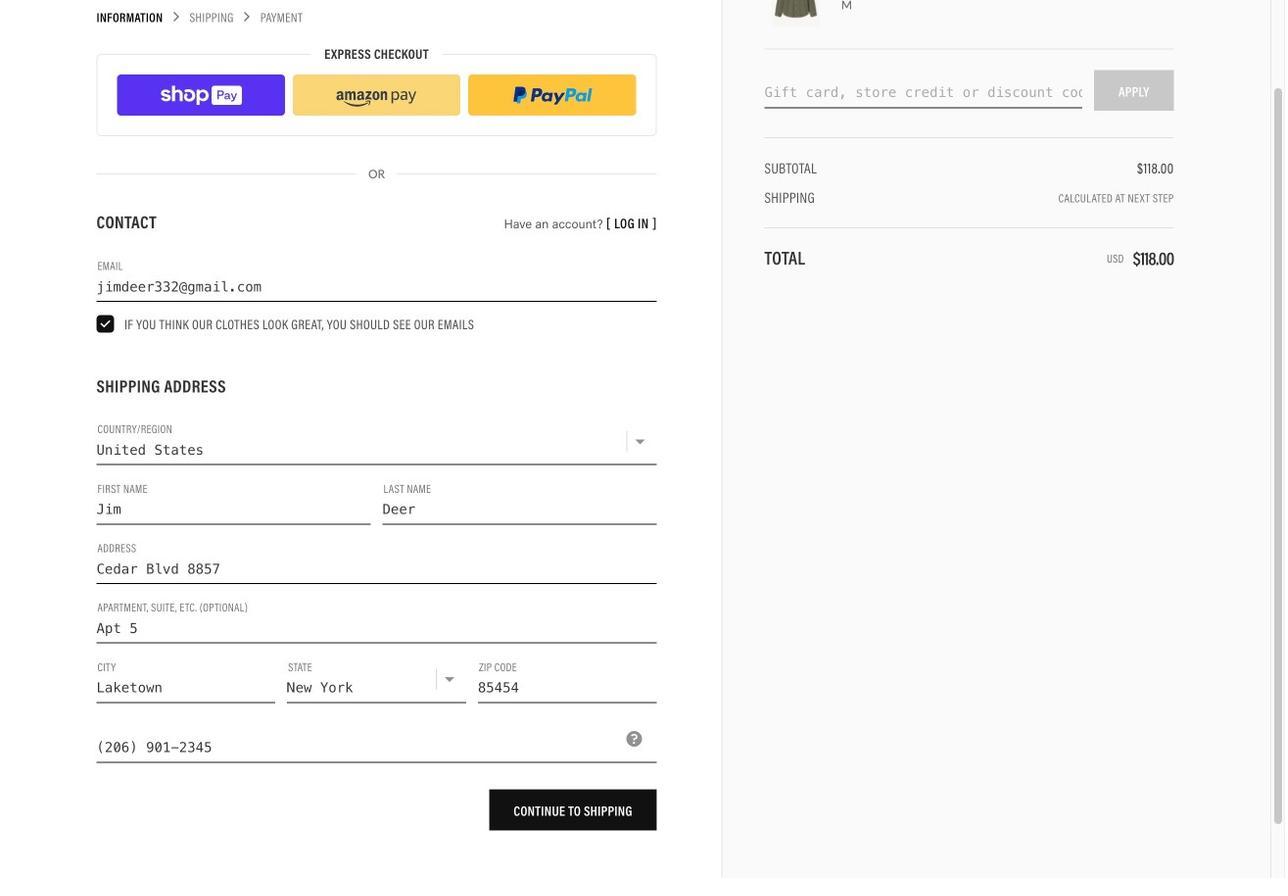 Task type: locate. For each thing, give the bounding box(es) containing it.
svg image
[[171, 12, 181, 22], [1020, 42, 1032, 54]]

Apartment, suite, etc. (optional) text field
[[97, 596, 657, 644]]

1 vertical spatial list
[[117, 75, 637, 116]]

svg image
[[242, 12, 252, 22]]

0 vertical spatial svg image
[[171, 12, 181, 22]]

list
[[97, 10, 657, 23], [117, 75, 637, 116]]

0 vertical spatial list
[[97, 10, 657, 23]]

None checkbox
[[97, 315, 114, 333]]

0 horizontal spatial svg image
[[171, 12, 181, 22]]

1 vertical spatial svg image
[[1020, 42, 1032, 54]]

Last name text field
[[383, 477, 657, 525]]



Task type: describe. For each thing, give the bounding box(es) containing it.
product flat image
[[773, 0, 820, 27]]

First name text field
[[97, 477, 371, 525]]

more information image
[[627, 731, 643, 747]]

City text field
[[97, 655, 276, 703]]

1 horizontal spatial svg image
[[1020, 42, 1032, 54]]

Address text field
[[97, 536, 657, 584]]

ZIP code text field
[[478, 655, 657, 703]]

Phone telephone field
[[97, 715, 657, 763]]

Email email field
[[97, 254, 657, 302]]

svg image inside 'list'
[[171, 12, 181, 22]]

Gift card, store credit or discount code text field
[[765, 70, 1083, 108]]



Task type: vqa. For each thing, say whether or not it's contained in the screenshot.
svg image to the left
yes



